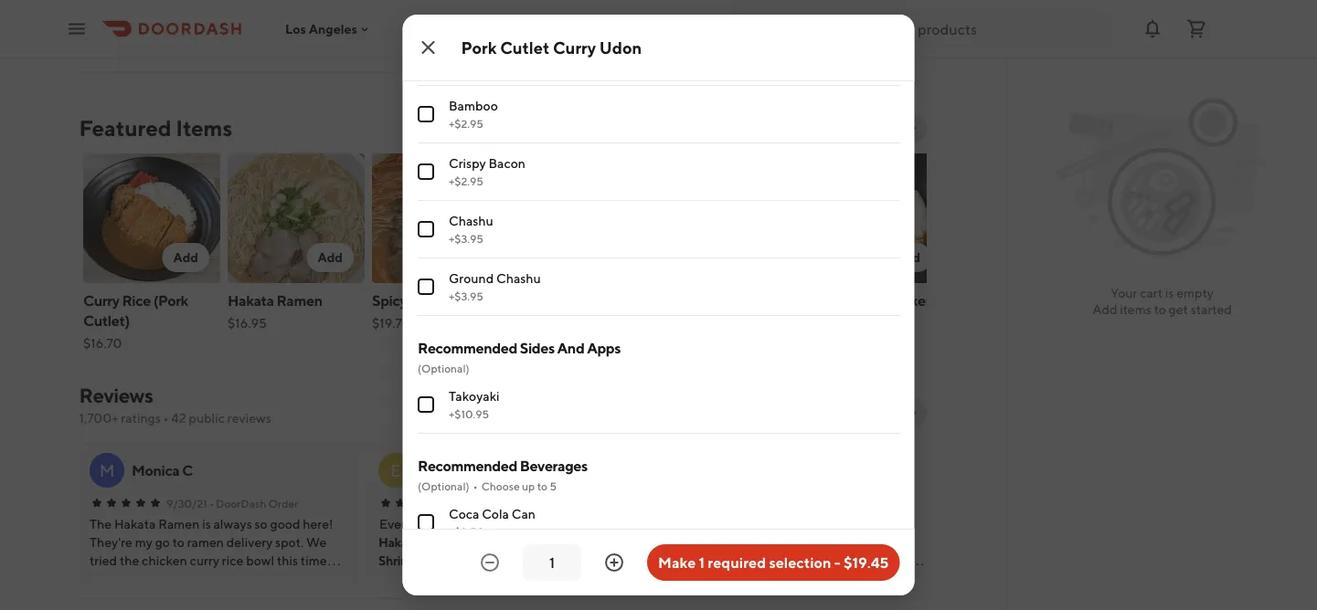 Task type: describe. For each thing, give the bounding box(es) containing it.
featured
[[79, 115, 171, 141]]

0 horizontal spatial chashu
[[449, 214, 493, 229]]

recommended beverages group
[[418, 456, 900, 611]]

increase quantity by 1 image
[[604, 552, 626, 574]]

public
[[189, 411, 225, 426]]

$16.95
[[227, 316, 266, 331]]

make 1 required selection - $19.45
[[659, 555, 889, 572]]

up
[[522, 480, 535, 493]]

erika p
[[421, 462, 466, 480]]

your cart is empty add items to get started
[[1093, 286, 1233, 317]]

monica c
[[132, 462, 193, 480]]

doordash for e
[[502, 498, 552, 510]]

+$3.95 inside ground chashu +$3.95
[[449, 290, 483, 303]]

reviews
[[79, 384, 153, 408]]

selection
[[770, 555, 832, 572]]

cutlet)
[[83, 312, 129, 330]]

recommended beverages (optional) • choose up to 5
[[418, 458, 587, 493]]

(chicken
[[875, 292, 934, 310]]

los angeles
[[285, 21, 358, 36]]

get
[[1169, 302, 1189, 317]]

los angeles button
[[285, 21, 372, 36]]

recommended sides and apps group
[[418, 338, 900, 434]]

Current quantity is 1 number field
[[534, 553, 571, 573]]

curry inside pork cutlet curry udon $19.45
[[593, 292, 629, 310]]

pork inside hakata ramen shrimp and pork wonton
[[445, 554, 472, 569]]

hakata ramen button
[[379, 534, 462, 552]]

e
[[391, 461, 402, 481]]

corn
[[449, 41, 478, 56]]

bamboo
[[449, 98, 498, 113]]

and
[[422, 554, 443, 569]]

open menu image
[[66, 18, 88, 40]]

9/11/23
[[456, 498, 493, 510]]

+$3.95 inside chashu +$3.95
[[449, 232, 483, 245]]

curry inside curry rice (pork cutlet) $16.70
[[83, 292, 119, 310]]

ground chashu +$3.95
[[449, 271, 541, 303]]

empty
[[1177, 286, 1215, 301]]

pork for pork cutlet curry udon
[[461, 37, 497, 57]]

choose
[[481, 480, 520, 493]]

pork cutlet curry udon
[[461, 37, 642, 57]]

shrimp
[[379, 554, 420, 569]]

takoyaki
[[449, 389, 499, 404]]

• doordash order for m
[[210, 498, 299, 510]]

beverages
[[520, 458, 587, 475]]

curry inside dialog
[[553, 37, 596, 57]]

ramen for hakata ramen shrimp and pork wonton
[[422, 535, 462, 551]]

+$2.95 inside bamboo +$2.95
[[449, 117, 483, 130]]

add for curry rice (pork cutlet)
[[173, 250, 198, 265]]

angeles
[[309, 21, 358, 36]]

order for m
[[269, 498, 299, 510]]

decrease quantity by 1 image
[[479, 552, 501, 574]]

m
[[100, 461, 115, 481]]

required
[[708, 555, 767, 572]]

coca
[[449, 507, 479, 522]]

add for $18.40
[[751, 250, 776, 265]]

• right 9/30/21
[[210, 498, 214, 510]]

group containing corn
[[418, 0, 900, 316]]

reviews 1,700+ ratings • 42 public reviews
[[79, 384, 271, 426]]

cutlet for pork cutlet curry udon $19.45
[[549, 292, 590, 310]]

add button for rice
[[162, 243, 209, 273]]

is
[[1166, 286, 1175, 301]]

bamboo +$2.95
[[449, 98, 498, 130]]

close pork cutlet curry udon image
[[418, 37, 439, 59]]

chashu inside ground chashu +$3.95
[[496, 271, 541, 286]]

your
[[1111, 286, 1138, 301]]

add for curry rice (chicken karaage)
[[895, 250, 921, 265]]

(optional) inside recommended beverages (optional) • choose up to 5
[[418, 480, 469, 493]]

karaage)
[[805, 312, 864, 330]]

monica
[[132, 462, 180, 480]]

add button for hakata
[[451, 243, 498, 273]]

5
[[550, 480, 556, 493]]

curry rice (pork cutlet) image
[[83, 154, 220, 284]]

udon for pork cutlet curry udon
[[600, 37, 642, 57]]

curry rice (pork cutlet) $16.70
[[83, 292, 188, 351]]

sides
[[520, 340, 555, 357]]

pork cutlet curry udon $19.45
[[516, 292, 629, 351]]

shrimp and pork wonton button
[[379, 552, 520, 571]]

to for beverages
[[537, 480, 547, 493]]

+$2.95 inside crispy bacon +$2.95
[[449, 175, 483, 187]]

bacon
[[488, 156, 525, 171]]

-
[[835, 555, 841, 572]]

order for e
[[554, 498, 584, 510]]

curry inside curry rice (chicken karaage)
[[805, 292, 841, 310]]

42
[[171, 411, 186, 426]]

udon for pork cutlet curry udon $19.45
[[516, 312, 552, 330]]

hakata for hakata ramen $16.95
[[227, 292, 274, 310]]

cart
[[1141, 286, 1163, 301]]

featured items
[[79, 115, 232, 141]]

reviews link
[[79, 384, 153, 408]]

hakata ramen image
[[227, 154, 364, 284]]

ramen inside spicy hakata ramen $19.70
[[458, 292, 504, 310]]



Task type: vqa. For each thing, say whether or not it's contained in the screenshot.


Task type: locate. For each thing, give the bounding box(es) containing it.
$19.45 inside button
[[844, 555, 889, 572]]

recommended
[[418, 340, 517, 357], [418, 458, 517, 475]]

1 horizontal spatial chashu
[[496, 271, 541, 286]]

+$2.50 up corn
[[449, 2, 484, 15]]

2 vertical spatial pork
[[445, 554, 472, 569]]

hakata inside spicy hakata ramen $19.70
[[409, 292, 456, 310]]

doordash
[[217, 498, 267, 510], [502, 498, 552, 510]]

rice
[[122, 292, 150, 310], [844, 292, 873, 310]]

1 vertical spatial cutlet
[[549, 292, 590, 310]]

0 vertical spatial +$2.50
[[449, 2, 484, 15]]

0 vertical spatial +$2.95
[[449, 117, 483, 130]]

1 add button from the left
[[162, 243, 209, 273]]

cutlet right corn
[[500, 37, 550, 57]]

group
[[418, 0, 900, 316]]

0 horizontal spatial • doordash order
[[210, 498, 299, 510]]

$19.45
[[516, 336, 555, 351], [844, 555, 889, 572]]

0 vertical spatial to
[[1155, 302, 1167, 317]]

ramen down ground
[[458, 292, 504, 310]]

ratings
[[121, 411, 161, 426]]

$19.45 right -
[[844, 555, 889, 572]]

1 doordash from the left
[[217, 498, 267, 510]]

rice inside curry rice (chicken karaage)
[[844, 292, 873, 310]]

crispy
[[449, 156, 486, 171]]

•
[[163, 411, 169, 426], [473, 480, 478, 493], [210, 498, 214, 510], [495, 498, 500, 510]]

pork
[[461, 37, 497, 57], [516, 292, 546, 310], [445, 554, 472, 569]]

can
[[511, 507, 535, 522]]

rice up karaage)
[[844, 292, 873, 310]]

to
[[1155, 302, 1167, 317], [537, 480, 547, 493]]

+$2.50 down 'coca'
[[449, 526, 484, 539]]

cola
[[482, 507, 509, 522]]

order
[[269, 498, 299, 510], [554, 498, 584, 510]]

ramen inside hakata ramen $16.95
[[276, 292, 322, 310]]

1 horizontal spatial • doordash order
[[495, 498, 584, 510]]

add for pork cutlet curry udon
[[606, 250, 632, 265]]

1 +$2.95 from the top
[[449, 117, 483, 130]]

1 horizontal spatial rice
[[844, 292, 873, 310]]

add button
[[162, 243, 209, 273], [306, 243, 353, 273], [451, 243, 498, 273], [595, 243, 642, 273], [740, 243, 787, 273], [884, 243, 932, 273]]

next image
[[906, 406, 921, 421]]

hakata for hakata ramen shrimp and pork wonton
[[379, 535, 420, 551]]

0 vertical spatial $19.45
[[516, 336, 555, 351]]

hakata inside hakata ramen $16.95
[[227, 292, 274, 310]]

None checkbox
[[418, 48, 434, 65], [418, 221, 434, 238], [418, 279, 434, 295], [418, 48, 434, 65], [418, 221, 434, 238], [418, 279, 434, 295]]

hakata
[[227, 292, 274, 310], [409, 292, 456, 310], [379, 535, 420, 551]]

2 +$2.95 from the top
[[449, 175, 483, 187]]

• doordash order for e
[[495, 498, 584, 510]]

featured items heading
[[79, 113, 232, 143]]

+$2.95 down bamboo
[[449, 117, 483, 130]]

add inside 'your cart is empty add items to get started'
[[1093, 302, 1118, 317]]

0 horizontal spatial order
[[269, 498, 299, 510]]

items
[[176, 115, 232, 141]]

curry rice (chicken karaage) image
[[805, 154, 942, 284]]

hakata inside hakata ramen shrimp and pork wonton
[[379, 535, 420, 551]]

doordash right 9/30/21
[[217, 498, 267, 510]]

add button for cutlet
[[595, 243, 642, 273]]

• doordash order
[[210, 498, 299, 510], [495, 498, 584, 510]]

1,700+
[[79, 411, 118, 426]]

rice for cutlet)
[[122, 292, 150, 310]]

$18.40
[[661, 316, 701, 331]]

0 vertical spatial chashu
[[449, 214, 493, 229]]

and
[[557, 340, 584, 357]]

(optional) up "takoyaki"
[[418, 362, 469, 375]]

add for spicy hakata ramen
[[462, 250, 487, 265]]

$19.45 left and on the bottom left of page
[[516, 336, 555, 351]]

apps
[[587, 340, 621, 357]]

+$3.95 up ground
[[449, 232, 483, 245]]

+$2.95
[[449, 117, 483, 130], [449, 175, 483, 187]]

rice for karaage)
[[844, 292, 873, 310]]

hakata up $16.95
[[227, 292, 274, 310]]

hakata right spicy
[[409, 292, 456, 310]]

recommended for recommended beverages
[[418, 458, 517, 475]]

spicy
[[372, 292, 407, 310]]

1 recommended from the top
[[418, 340, 517, 357]]

2 recommended from the top
[[418, 458, 517, 475]]

crispy bacon +$2.95
[[449, 156, 525, 187]]

2 • doordash order from the left
[[495, 498, 584, 510]]

0 vertical spatial recommended
[[418, 340, 517, 357]]

pork inside pork cutlet curry udon $19.45
[[516, 292, 546, 310]]

+$3.95 down ground
[[449, 290, 483, 303]]

recommended up 9/11/23
[[418, 458, 517, 475]]

+$10.95
[[449, 408, 489, 421]]

0 vertical spatial pork
[[461, 37, 497, 57]]

chashu +$3.95
[[449, 214, 493, 245]]

udon inside pork cutlet curry udon $19.45
[[516, 312, 552, 330]]

cutlet for pork cutlet curry udon
[[500, 37, 550, 57]]

$19.45 inside pork cutlet curry udon $19.45
[[516, 336, 555, 351]]

• up 9/11/23
[[473, 480, 478, 493]]

notification bell image
[[1142, 18, 1164, 40]]

1 vertical spatial +$2.50
[[449, 526, 484, 539]]

• inside reviews 1,700+ ratings • 42 public reviews
[[163, 411, 169, 426]]

+$2.50 inside 'coca cola can +$2.50'
[[449, 526, 484, 539]]

0 vertical spatial (optional)
[[418, 362, 469, 375]]

0 horizontal spatial to
[[537, 480, 547, 493]]

rice inside curry rice (pork cutlet) $16.70
[[122, 292, 150, 310]]

1
[[699, 555, 705, 572]]

6 add button from the left
[[884, 243, 932, 273]]

1 vertical spatial pork
[[516, 292, 546, 310]]

udon inside dialog
[[600, 37, 642, 57]]

1 rice from the left
[[122, 292, 150, 310]]

erika
[[421, 462, 454, 480]]

recommended inside recommended beverages (optional) • choose up to 5
[[418, 458, 517, 475]]

1 vertical spatial +$2.95
[[449, 175, 483, 187]]

1 (optional) from the top
[[418, 362, 469, 375]]

hakata up shrimp
[[379, 535, 420, 551]]

pork right close pork cutlet curry udon "icon"
[[461, 37, 497, 57]]

2 rice from the left
[[844, 292, 873, 310]]

ramen down hakata ramen image
[[276, 292, 322, 310]]

$19.70
[[372, 316, 411, 331]]

satsuma ramen image
[[661, 154, 798, 284]]

• inside recommended beverages (optional) • choose up to 5
[[473, 480, 478, 493]]

1 vertical spatial $19.45
[[844, 555, 889, 572]]

+$2.50
[[449, 2, 484, 15], [449, 526, 484, 539]]

0 horizontal spatial doordash
[[217, 498, 267, 510]]

1 vertical spatial udon
[[516, 312, 552, 330]]

1 +$2.50 from the top
[[449, 2, 484, 15]]

pork up sides
[[516, 292, 546, 310]]

cutlet up and on the bottom left of page
[[549, 292, 590, 310]]

• left 42
[[163, 411, 169, 426]]

2 +$3.95 from the top
[[449, 290, 483, 303]]

4 add button from the left
[[595, 243, 642, 273]]

0 horizontal spatial $19.45
[[516, 336, 555, 351]]

(optional) down "erika p"
[[418, 480, 469, 493]]

0 horizontal spatial rice
[[122, 292, 150, 310]]

9/30/21
[[167, 498, 208, 510]]

pork right and
[[445, 554, 472, 569]]

2 doordash from the left
[[502, 498, 552, 510]]

spicy hakata ramen $19.70
[[372, 292, 504, 331]]

ground
[[449, 271, 494, 286]]

2 +$2.50 from the top
[[449, 526, 484, 539]]

curry
[[553, 37, 596, 57], [83, 292, 119, 310], [593, 292, 629, 310], [805, 292, 841, 310]]

wonton
[[474, 554, 520, 569]]

chashu
[[449, 214, 493, 229], [496, 271, 541, 286]]

0 horizontal spatial udon
[[516, 312, 552, 330]]

recommended down spicy hakata ramen $19.70
[[418, 340, 517, 357]]

1 • doordash order from the left
[[210, 498, 299, 510]]

los
[[285, 21, 306, 36]]

cutlet
[[500, 37, 550, 57], [549, 292, 590, 310]]

1 horizontal spatial doordash
[[502, 498, 552, 510]]

p
[[457, 462, 466, 480]]

hakata ramen $16.95
[[227, 292, 322, 331]]

(optional)
[[418, 362, 469, 375], [418, 480, 469, 493]]

make 1 required selection - $19.45 button
[[648, 545, 900, 582]]

doordash down up
[[502, 498, 552, 510]]

add
[[173, 250, 198, 265], [317, 250, 343, 265], [462, 250, 487, 265], [606, 250, 632, 265], [751, 250, 776, 265], [895, 250, 921, 265], [1093, 302, 1118, 317]]

takoyaki +$10.95
[[449, 389, 499, 421]]

cutlet inside dialog
[[500, 37, 550, 57]]

1 horizontal spatial udon
[[600, 37, 642, 57]]

make
[[659, 555, 696, 572]]

hakata ramen shrimp and pork wonton
[[379, 535, 520, 569]]

• down choose
[[495, 498, 500, 510]]

coca cola can +$2.50
[[449, 507, 535, 539]]

1 vertical spatial (optional)
[[418, 480, 469, 493]]

2 order from the left
[[554, 498, 584, 510]]

0 vertical spatial cutlet
[[500, 37, 550, 57]]

1 horizontal spatial to
[[1155, 302, 1167, 317]]

ramen for hakata ramen $16.95
[[276, 292, 322, 310]]

ramen inside hakata ramen shrimp and pork wonton
[[422, 535, 462, 551]]

(pork
[[153, 292, 188, 310]]

items
[[1121, 302, 1152, 317]]

chashu down crispy bacon +$2.95
[[449, 214, 493, 229]]

1 vertical spatial to
[[537, 480, 547, 493]]

+$2.95 down crispy
[[449, 175, 483, 187]]

spicy hakata ramen image
[[372, 154, 509, 284]]

recommended inside recommended sides and apps (optional)
[[418, 340, 517, 357]]

recommended sides and apps (optional)
[[418, 340, 621, 375]]

doordash for m
[[217, 498, 267, 510]]

recommended for recommended sides and apps
[[418, 340, 517, 357]]

None checkbox
[[418, 106, 434, 123], [418, 164, 434, 180], [418, 397, 434, 413], [418, 515, 434, 531], [418, 106, 434, 123], [418, 164, 434, 180], [418, 397, 434, 413], [418, 515, 434, 531]]

1 horizontal spatial $19.45
[[844, 555, 889, 572]]

rice left (pork
[[122, 292, 150, 310]]

3 add button from the left
[[451, 243, 498, 273]]

to inside recommended beverages (optional) • choose up to 5
[[537, 480, 547, 493]]

0 vertical spatial +$3.95
[[449, 232, 483, 245]]

2 add button from the left
[[306, 243, 353, 273]]

pork for pork cutlet curry udon $19.45
[[516, 292, 546, 310]]

2 (optional) from the top
[[418, 480, 469, 493]]

add for hakata ramen
[[317, 250, 343, 265]]

c
[[183, 462, 193, 480]]

1 vertical spatial chashu
[[496, 271, 541, 286]]

ramen
[[276, 292, 322, 310], [458, 292, 504, 310], [422, 535, 462, 551]]

pork inside dialog
[[461, 37, 497, 57]]

0 vertical spatial udon
[[600, 37, 642, 57]]

5 add button from the left
[[740, 243, 787, 273]]

pork cutlet curry udon image
[[516, 154, 653, 284]]

add button for ramen
[[306, 243, 353, 273]]

to left get
[[1155, 302, 1167, 317]]

reviews
[[228, 411, 271, 426]]

next button of carousel image
[[906, 121, 921, 135]]

1 horizontal spatial order
[[554, 498, 584, 510]]

• doordash order right 9/30/21
[[210, 498, 299, 510]]

curry rice (chicken karaage)
[[805, 292, 934, 330]]

to for cart
[[1155, 302, 1167, 317]]

1 order from the left
[[269, 498, 299, 510]]

• doordash order down up
[[495, 498, 584, 510]]

to left 5
[[537, 480, 547, 493]]

to inside 'your cart is empty add items to get started'
[[1155, 302, 1167, 317]]

cutlet inside pork cutlet curry udon $19.45
[[549, 292, 590, 310]]

ramen up shrimp and pork wonton button
[[422, 535, 462, 551]]

1 +$3.95 from the top
[[449, 232, 483, 245]]

chashu right ground
[[496, 271, 541, 286]]

0 items, open order cart image
[[1186, 18, 1208, 40]]

$16.70
[[83, 336, 122, 351]]

started
[[1191, 302, 1233, 317]]

1 vertical spatial recommended
[[418, 458, 517, 475]]

(optional) inside recommended sides and apps (optional)
[[418, 362, 469, 375]]

1 vertical spatial +$3.95
[[449, 290, 483, 303]]

pork cutlet curry udon dialog
[[403, 0, 915, 611]]

udon
[[600, 37, 642, 57], [516, 312, 552, 330]]



